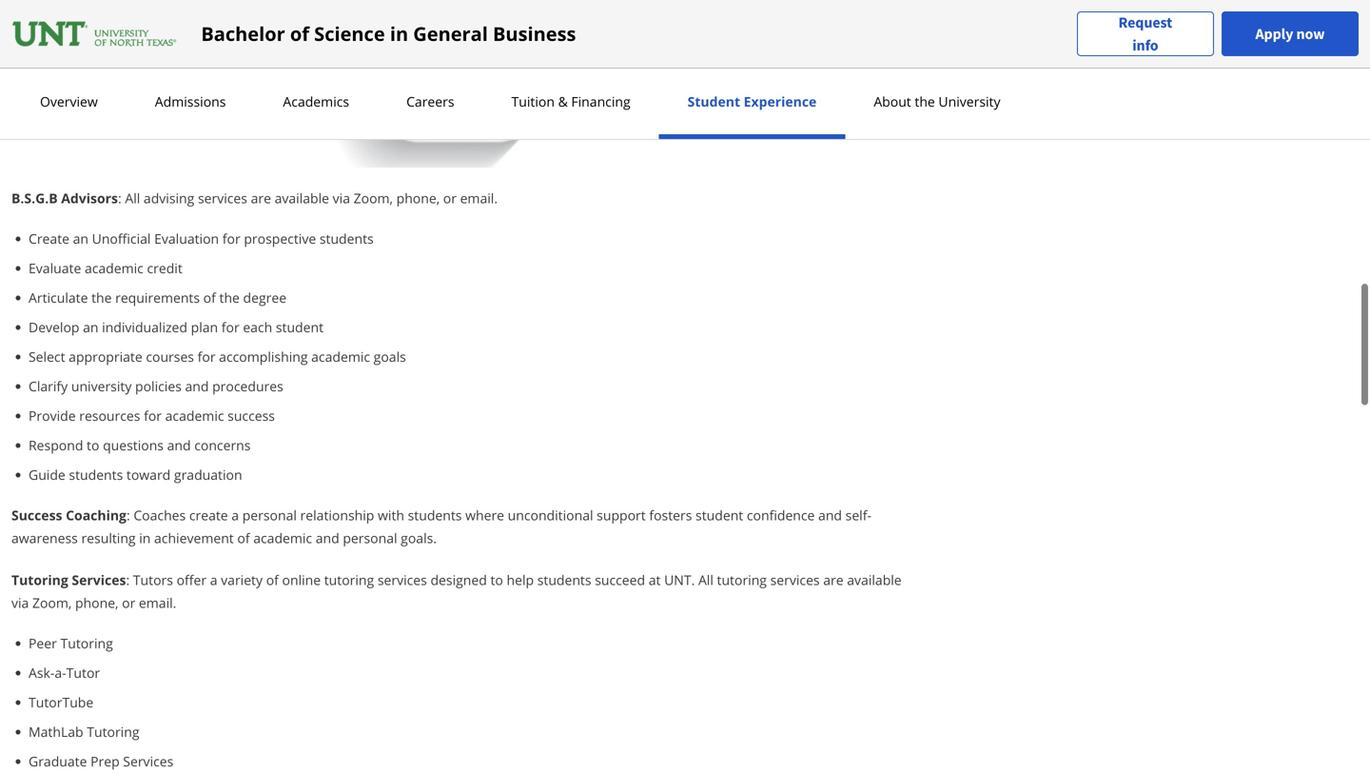 Task type: vqa. For each thing, say whether or not it's contained in the screenshot.
Phone, to the left
yes



Task type: describe. For each thing, give the bounding box(es) containing it.
coaches
[[134, 506, 186, 524]]

admissions link
[[149, 92, 232, 110]]

and left self-
[[819, 506, 843, 524]]

about the university link
[[869, 92, 1007, 110]]

peer tutoring
[[29, 634, 113, 652]]

for down 'plan'
[[198, 347, 216, 366]]

0 vertical spatial :
[[118, 189, 122, 207]]

graduate prep services
[[29, 752, 174, 770]]

academic inside the select appropriate courses for accomplishing academic goals list item
[[311, 347, 370, 366]]

via inside : tutors offer a variety of online tutoring services designed to help students succeed at unt. all tutoring services are available via zoom, phone, or email.
[[11, 594, 29, 612]]

where
[[466, 506, 505, 524]]

support
[[597, 506, 646, 524]]

science
[[314, 20, 385, 47]]

articulate the requirements of the degree
[[29, 288, 287, 307]]

0 vertical spatial are
[[251, 189, 271, 207]]

2 horizontal spatial services
[[771, 571, 820, 589]]

articulate the requirements of the degree list item
[[29, 288, 910, 308]]

fosters
[[650, 506, 693, 524]]

1 horizontal spatial zoom,
[[354, 189, 393, 207]]

each
[[243, 318, 272, 336]]

0 horizontal spatial available
[[275, 189, 329, 207]]

relationship
[[300, 506, 375, 524]]

succeed
[[595, 571, 646, 589]]

concerns
[[194, 436, 251, 454]]

info
[[1133, 36, 1159, 55]]

university of north texas image
[[11, 19, 178, 49]]

students up coaching
[[69, 466, 123, 484]]

apply
[[1256, 24, 1294, 43]]

create an unofficial evaluation for prospective students list item
[[29, 228, 910, 248]]

of inside : tutors offer a variety of online tutoring services designed to help students succeed at unt. all tutoring services are available via zoom, phone, or email.
[[266, 571, 279, 589]]

for right evaluation
[[223, 229, 241, 248]]

a for create
[[232, 506, 239, 524]]

credit
[[147, 259, 183, 277]]

create
[[189, 506, 228, 524]]

toward
[[127, 466, 171, 484]]

tutortube
[[29, 693, 94, 711]]

at
[[649, 571, 661, 589]]

respond to questions and concerns
[[29, 436, 251, 454]]

request info
[[1119, 13, 1173, 55]]

students inside : coaches create a personal relationship with students where unconditional support fosters student confidence and self- awareness resulting in achievement of academic and personal goals.
[[408, 506, 462, 524]]

academics
[[283, 92, 349, 110]]

evaluate
[[29, 259, 81, 277]]

apply now button
[[1222, 11, 1360, 56]]

select
[[29, 347, 65, 366]]

articulate
[[29, 288, 88, 307]]

resulting
[[81, 529, 136, 547]]

clarify
[[29, 377, 68, 395]]

respond to questions and concerns list item
[[29, 435, 910, 455]]

experience
[[744, 92, 817, 110]]

individualized
[[102, 318, 188, 336]]

achievement
[[154, 529, 234, 547]]

the for about
[[915, 92, 936, 110]]

develop an individualized plan for each student
[[29, 318, 324, 336]]

resources
[[79, 407, 140, 425]]

goals.
[[401, 529, 437, 547]]

mathlab tutoring
[[29, 723, 139, 741]]

tuition
[[512, 92, 555, 110]]

0 vertical spatial tutoring
[[11, 571, 68, 589]]

advisors
[[61, 189, 118, 207]]

b.s.g.b
[[11, 189, 58, 207]]

for down clarify university policies and procedures
[[144, 407, 162, 425]]

create an unofficial evaluation for prospective students
[[29, 229, 374, 248]]

bachelor of science in general business
[[201, 20, 576, 47]]

prospective
[[244, 229, 316, 248]]

mathlab tutoring list item
[[29, 722, 910, 742]]

appropriate
[[69, 347, 143, 366]]

develop
[[29, 318, 80, 336]]

evaluate academic credit
[[29, 259, 183, 277]]

tuition & financing link
[[506, 92, 637, 110]]

0 horizontal spatial services
[[198, 189, 247, 207]]

peer
[[29, 634, 57, 652]]

unt online premium student wraparound services image
[[151, 0, 770, 168]]

with
[[378, 506, 405, 524]]

academic inside : coaches create a personal relationship with students where unconditional support fosters student confidence and self- awareness resulting in achievement of academic and personal goals.
[[253, 529, 312, 547]]

university
[[71, 377, 132, 395]]

goals
[[374, 347, 406, 366]]

and down provide resources for academic success
[[167, 436, 191, 454]]

overview link
[[34, 92, 104, 110]]

develop an individualized plan for each student list item
[[29, 317, 910, 337]]

0 vertical spatial phone,
[[397, 189, 440, 207]]

provide resources for academic success
[[29, 407, 275, 425]]

unconditional
[[508, 506, 594, 524]]

offer
[[177, 571, 207, 589]]

peer tutoring list item
[[29, 633, 910, 653]]

graduate prep services list item
[[29, 751, 910, 771]]

unt.
[[665, 571, 695, 589]]

policies
[[135, 377, 182, 395]]

respond
[[29, 436, 83, 454]]

mathlab
[[29, 723, 83, 741]]

academics link
[[277, 92, 355, 110]]

clarify university policies and procedures list item
[[29, 376, 910, 396]]

courses
[[146, 347, 194, 366]]

graduation
[[174, 466, 242, 484]]



Task type: locate. For each thing, give the bounding box(es) containing it.
confidence
[[747, 506, 815, 524]]

1 vertical spatial or
[[122, 594, 135, 612]]

guide students toward graduation
[[29, 466, 242, 484]]

1 vertical spatial email.
[[139, 594, 177, 612]]

request
[[1119, 13, 1173, 32]]

2 horizontal spatial the
[[915, 92, 936, 110]]

tutoring right unt.
[[717, 571, 767, 589]]

or
[[443, 189, 457, 207], [122, 594, 135, 612]]

phone, down tutoring services
[[75, 594, 119, 612]]

accomplishing
[[219, 347, 308, 366]]

ask-a-tutor
[[29, 664, 100, 682]]

academic inside provide resources for academic success list item
[[165, 407, 224, 425]]

0 vertical spatial available
[[275, 189, 329, 207]]

1 vertical spatial are
[[824, 571, 844, 589]]

0 horizontal spatial personal
[[242, 506, 297, 524]]

0 horizontal spatial email.
[[139, 594, 177, 612]]

1 vertical spatial :
[[127, 506, 130, 524]]

academic up concerns
[[165, 407, 224, 425]]

an for create
[[73, 229, 89, 248]]

1 vertical spatial personal
[[343, 529, 398, 547]]

1 vertical spatial available
[[848, 571, 902, 589]]

0 vertical spatial to
[[87, 436, 99, 454]]

tutoring for mathlab
[[87, 723, 139, 741]]

student inside : coaches create a personal relationship with students where unconditional support fosters student confidence and self- awareness resulting in achievement of academic and personal goals.
[[696, 506, 744, 524]]

1 horizontal spatial services
[[378, 571, 427, 589]]

self-
[[846, 506, 872, 524]]

an inside list item
[[73, 229, 89, 248]]

services down "confidence"
[[771, 571, 820, 589]]

tutoring services
[[11, 571, 126, 589]]

1 horizontal spatial the
[[219, 288, 240, 307]]

a right offer
[[210, 571, 218, 589]]

of up 'plan'
[[203, 288, 216, 307]]

1 vertical spatial an
[[83, 318, 99, 336]]

an for develop
[[83, 318, 99, 336]]

0 vertical spatial email.
[[460, 189, 498, 207]]

student experience link
[[682, 92, 823, 110]]

an inside list item
[[83, 318, 99, 336]]

degree
[[243, 288, 287, 307]]

provide
[[29, 407, 76, 425]]

0 horizontal spatial are
[[251, 189, 271, 207]]

0 horizontal spatial a
[[210, 571, 218, 589]]

coaching
[[66, 506, 127, 524]]

careers
[[407, 92, 455, 110]]

the down evaluate academic credit
[[91, 288, 112, 307]]

1 vertical spatial all
[[699, 571, 714, 589]]

: up resulting
[[127, 506, 130, 524]]

tutoring
[[324, 571, 374, 589], [717, 571, 767, 589]]

0 vertical spatial or
[[443, 189, 457, 207]]

success coaching
[[11, 506, 127, 524]]

services up create an unofficial evaluation for prospective students on the left of page
[[198, 189, 247, 207]]

plan
[[191, 318, 218, 336]]

list containing peer tutoring
[[19, 633, 910, 774]]

are inside : tutors offer a variety of online tutoring services designed to help students succeed at unt. all tutoring services are available via zoom, phone, or email.
[[824, 571, 844, 589]]

services down the goals.
[[378, 571, 427, 589]]

0 horizontal spatial via
[[11, 594, 29, 612]]

1 horizontal spatial phone,
[[397, 189, 440, 207]]

0 horizontal spatial student
[[276, 318, 324, 336]]

student inside list item
[[276, 318, 324, 336]]

an
[[73, 229, 89, 248], [83, 318, 99, 336]]

student
[[688, 92, 741, 110]]

: up unofficial
[[118, 189, 122, 207]]

clarify university policies and procedures
[[29, 377, 284, 395]]

for right 'plan'
[[222, 318, 240, 336]]

0 horizontal spatial phone,
[[75, 594, 119, 612]]

guide
[[29, 466, 65, 484]]

0 horizontal spatial or
[[122, 594, 135, 612]]

services right prep
[[123, 752, 174, 770]]

0 vertical spatial zoom,
[[354, 189, 393, 207]]

are
[[251, 189, 271, 207], [824, 571, 844, 589]]

select appropriate courses for accomplishing academic goals
[[29, 347, 406, 366]]

1 vertical spatial student
[[696, 506, 744, 524]]

a inside : tutors offer a variety of online tutoring services designed to help students succeed at unt. all tutoring services are available via zoom, phone, or email.
[[210, 571, 218, 589]]

graduate
[[29, 752, 87, 770]]

or down tutors
[[122, 594, 135, 612]]

0 horizontal spatial to
[[87, 436, 99, 454]]

services
[[198, 189, 247, 207], [378, 571, 427, 589], [771, 571, 820, 589]]

tutortube list item
[[29, 692, 910, 712]]

select appropriate courses for accomplishing academic goals list item
[[29, 347, 910, 367]]

1 vertical spatial in
[[139, 529, 151, 547]]

of up variety
[[237, 529, 250, 547]]

tutoring
[[11, 571, 68, 589], [60, 634, 113, 652], [87, 723, 139, 741]]

list
[[19, 228, 910, 485], [19, 633, 910, 774]]

financing
[[572, 92, 631, 110]]

1 horizontal spatial email.
[[460, 189, 498, 207]]

1 horizontal spatial personal
[[343, 529, 398, 547]]

0 horizontal spatial the
[[91, 288, 112, 307]]

careers link
[[401, 92, 460, 110]]

of left science
[[290, 20, 309, 47]]

in inside : coaches create a personal relationship with students where unconditional support fosters student confidence and self- awareness resulting in achievement of academic and personal goals.
[[139, 529, 151, 547]]

1 vertical spatial to
[[491, 571, 503, 589]]

1 horizontal spatial are
[[824, 571, 844, 589]]

0 horizontal spatial all
[[125, 189, 140, 207]]

1 horizontal spatial all
[[699, 571, 714, 589]]

: inside : coaches create a personal relationship with students where unconditional support fosters student confidence and self- awareness resulting in achievement of academic and personal goals.
[[127, 506, 130, 524]]

0 vertical spatial in
[[390, 20, 409, 47]]

available up prospective
[[275, 189, 329, 207]]

students inside : tutors offer a variety of online tutoring services designed to help students succeed at unt. all tutoring services are available via zoom, phone, or email.
[[538, 571, 592, 589]]

provide resources for academic success list item
[[29, 406, 910, 426]]

of inside list item
[[203, 288, 216, 307]]

tutoring up prep
[[87, 723, 139, 741]]

0 vertical spatial list
[[19, 228, 910, 485]]

: tutors offer a variety of online tutoring services designed to help students succeed at unt. all tutoring services are available via zoom, phone, or email.
[[11, 571, 902, 612]]

1 horizontal spatial to
[[491, 571, 503, 589]]

in down coaches
[[139, 529, 151, 547]]

: inside : tutors offer a variety of online tutoring services designed to help students succeed at unt. all tutoring services are available via zoom, phone, or email.
[[126, 571, 130, 589]]

ask-
[[29, 664, 55, 682]]

create
[[29, 229, 69, 248]]

academic
[[85, 259, 144, 277], [311, 347, 370, 366], [165, 407, 224, 425], [253, 529, 312, 547]]

academic inside evaluate academic credit list item
[[85, 259, 144, 277]]

students
[[320, 229, 374, 248], [69, 466, 123, 484], [408, 506, 462, 524], [538, 571, 592, 589]]

a right the create
[[232, 506, 239, 524]]

academic up online
[[253, 529, 312, 547]]

zoom,
[[354, 189, 393, 207], [32, 594, 72, 612]]

evaluation
[[154, 229, 219, 248]]

list containing create an unofficial evaluation for prospective students
[[19, 228, 910, 485]]

of inside : coaches create a personal relationship with students where unconditional support fosters student confidence and self- awareness resulting in achievement of academic and personal goals.
[[237, 529, 250, 547]]

academic left goals at top
[[311, 347, 370, 366]]

0 horizontal spatial in
[[139, 529, 151, 547]]

2 list from the top
[[19, 633, 910, 774]]

to inside list item
[[87, 436, 99, 454]]

student right fosters
[[696, 506, 744, 524]]

success
[[11, 506, 62, 524]]

all right unt.
[[699, 571, 714, 589]]

university
[[939, 92, 1001, 110]]

2 vertical spatial tutoring
[[87, 723, 139, 741]]

in right science
[[390, 20, 409, 47]]

1 tutoring from the left
[[324, 571, 374, 589]]

available down self-
[[848, 571, 902, 589]]

0 vertical spatial personal
[[242, 506, 297, 524]]

student
[[276, 318, 324, 336], [696, 506, 744, 524]]

to left help
[[491, 571, 503, 589]]

and down select appropriate courses for accomplishing academic goals
[[185, 377, 209, 395]]

to inside : tutors offer a variety of online tutoring services designed to help students succeed at unt. all tutoring services are available via zoom, phone, or email.
[[491, 571, 503, 589]]

help
[[507, 571, 534, 589]]

tutoring right online
[[324, 571, 374, 589]]

a-
[[55, 664, 66, 682]]

phone,
[[397, 189, 440, 207], [75, 594, 119, 612]]

advising
[[144, 189, 195, 207]]

personal right the create
[[242, 506, 297, 524]]

about
[[874, 92, 912, 110]]

tuition & financing
[[512, 92, 631, 110]]

0 vertical spatial student
[[276, 318, 324, 336]]

1 vertical spatial zoom,
[[32, 594, 72, 612]]

student experience
[[688, 92, 817, 110]]

0 vertical spatial services
[[72, 571, 126, 589]]

apply now
[[1256, 24, 1326, 43]]

students right help
[[538, 571, 592, 589]]

0 horizontal spatial zoom,
[[32, 594, 72, 612]]

tutor
[[66, 664, 100, 682]]

1 horizontal spatial in
[[390, 20, 409, 47]]

a
[[232, 506, 239, 524], [210, 571, 218, 589]]

overview
[[40, 92, 98, 110]]

1 vertical spatial tutoring
[[60, 634, 113, 652]]

students up the goals.
[[408, 506, 462, 524]]

: coaches create a personal relationship with students where unconditional support fosters student confidence and self- awareness resulting in achievement of academic and personal goals.
[[11, 506, 872, 547]]

or inside : tutors offer a variety of online tutoring services designed to help students succeed at unt. all tutoring services are available via zoom, phone, or email.
[[122, 594, 135, 612]]

services
[[72, 571, 126, 589], [123, 752, 174, 770]]

of
[[290, 20, 309, 47], [203, 288, 216, 307], [237, 529, 250, 547], [266, 571, 279, 589]]

academic down unofficial
[[85, 259, 144, 277]]

or up create an unofficial evaluation for prospective students list item
[[443, 189, 457, 207]]

0 vertical spatial an
[[73, 229, 89, 248]]

0 vertical spatial all
[[125, 189, 140, 207]]

all inside : tutors offer a variety of online tutoring services designed to help students succeed at unt. all tutoring services are available via zoom, phone, or email.
[[699, 571, 714, 589]]

of left online
[[266, 571, 279, 589]]

bachelor
[[201, 20, 285, 47]]

a inside : coaches create a personal relationship with students where unconditional support fosters student confidence and self- awareness resulting in achievement of academic and personal goals.
[[232, 506, 239, 524]]

for
[[223, 229, 241, 248], [222, 318, 240, 336], [198, 347, 216, 366], [144, 407, 162, 425]]

1 horizontal spatial student
[[696, 506, 744, 524]]

tutoring up tutor
[[60, 634, 113, 652]]

an up appropriate
[[83, 318, 99, 336]]

phone, up create an unofficial evaluation for prospective students list item
[[397, 189, 440, 207]]

questions
[[103, 436, 164, 454]]

0 horizontal spatial tutoring
[[324, 571, 374, 589]]

designed
[[431, 571, 487, 589]]

1 vertical spatial a
[[210, 571, 218, 589]]

the right about
[[915, 92, 936, 110]]

1 vertical spatial list
[[19, 633, 910, 774]]

1 horizontal spatial or
[[443, 189, 457, 207]]

1 horizontal spatial via
[[333, 189, 350, 207]]

2 vertical spatial :
[[126, 571, 130, 589]]

personal
[[242, 506, 297, 524], [343, 529, 398, 547]]

&
[[558, 92, 568, 110]]

0 vertical spatial via
[[333, 189, 350, 207]]

:
[[118, 189, 122, 207], [127, 506, 130, 524], [126, 571, 130, 589]]

tutoring for peer
[[60, 634, 113, 652]]

2 tutoring from the left
[[717, 571, 767, 589]]

zoom, inside : tutors offer a variety of online tutoring services designed to help students succeed at unt. all tutoring services are available via zoom, phone, or email.
[[32, 594, 72, 612]]

: for services
[[126, 571, 130, 589]]

: left tutors
[[126, 571, 130, 589]]

email. down tutors
[[139, 594, 177, 612]]

to down resources
[[87, 436, 99, 454]]

evaluate academic credit list item
[[29, 258, 910, 278]]

admissions
[[155, 92, 226, 110]]

a for offer
[[210, 571, 218, 589]]

1 vertical spatial phone,
[[75, 594, 119, 612]]

1 vertical spatial services
[[123, 752, 174, 770]]

unofficial
[[92, 229, 151, 248]]

0 vertical spatial a
[[232, 506, 239, 524]]

personal down with
[[343, 529, 398, 547]]

1 list from the top
[[19, 228, 910, 485]]

students right prospective
[[320, 229, 374, 248]]

email. inside : tutors offer a variety of online tutoring services designed to help students succeed at unt. all tutoring services are available via zoom, phone, or email.
[[139, 594, 177, 612]]

student right the each
[[276, 318, 324, 336]]

tutoring down awareness
[[11, 571, 68, 589]]

email. up create an unofficial evaluation for prospective students list item
[[460, 189, 498, 207]]

awareness
[[11, 529, 78, 547]]

all left advising
[[125, 189, 140, 207]]

1 horizontal spatial a
[[232, 506, 239, 524]]

the left degree
[[219, 288, 240, 307]]

variety
[[221, 571, 263, 589]]

services down resulting
[[72, 571, 126, 589]]

1 vertical spatial via
[[11, 594, 29, 612]]

general
[[413, 20, 488, 47]]

phone, inside : tutors offer a variety of online tutoring services designed to help students succeed at unt. all tutoring services are available via zoom, phone, or email.
[[75, 594, 119, 612]]

1 horizontal spatial available
[[848, 571, 902, 589]]

services inside list item
[[123, 752, 174, 770]]

email.
[[460, 189, 498, 207], [139, 594, 177, 612]]

the for articulate
[[91, 288, 112, 307]]

1 horizontal spatial tutoring
[[717, 571, 767, 589]]

ask-a-tutor list item
[[29, 663, 910, 683]]

: for coaching
[[127, 506, 130, 524]]

business
[[493, 20, 576, 47]]

guide students toward graduation list item
[[29, 465, 910, 485]]

an right create
[[73, 229, 89, 248]]

and down relationship
[[316, 529, 340, 547]]

available inside : tutors offer a variety of online tutoring services designed to help students succeed at unt. all tutoring services are available via zoom, phone, or email.
[[848, 571, 902, 589]]

request info button
[[1078, 11, 1215, 57]]

and
[[185, 377, 209, 395], [167, 436, 191, 454], [819, 506, 843, 524], [316, 529, 340, 547]]



